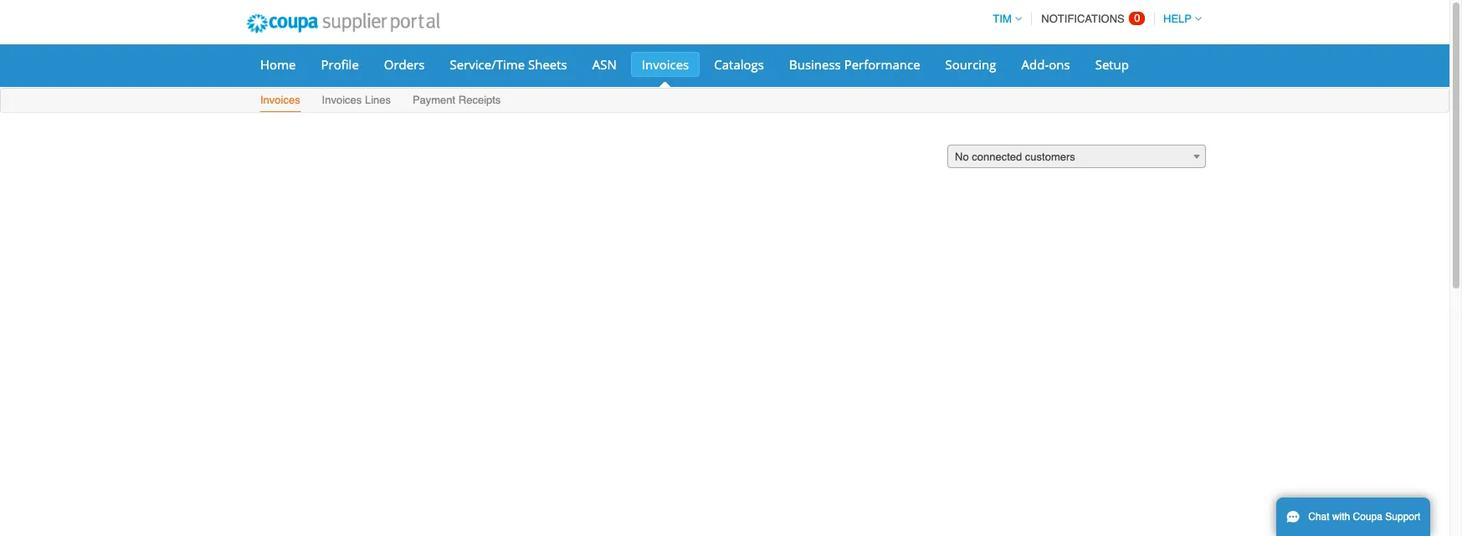 Task type: vqa. For each thing, say whether or not it's contained in the screenshot.
Business
yes



Task type: locate. For each thing, give the bounding box(es) containing it.
invoices down profile 'link'
[[322, 94, 362, 106]]

add-
[[1022, 56, 1049, 73]]

invoices lines link
[[321, 90, 392, 112]]

0 horizontal spatial invoices link
[[259, 90, 301, 112]]

coupa
[[1353, 511, 1383, 523]]

profile
[[321, 56, 359, 73]]

invoices link down home link
[[259, 90, 301, 112]]

0 vertical spatial invoices link
[[631, 52, 700, 77]]

customers
[[1025, 151, 1075, 163]]

no connected customers
[[955, 151, 1075, 163]]

0 horizontal spatial invoices
[[260, 94, 300, 106]]

navigation
[[985, 3, 1202, 35]]

1 horizontal spatial invoices link
[[631, 52, 700, 77]]

coupa supplier portal image
[[235, 3, 451, 44]]

setup link
[[1084, 52, 1140, 77]]

business
[[789, 56, 841, 73]]

invoices down home
[[260, 94, 300, 106]]

1 vertical spatial invoices link
[[259, 90, 301, 112]]

invoices right asn
[[642, 56, 689, 73]]

invoices
[[642, 56, 689, 73], [260, 94, 300, 106], [322, 94, 362, 106]]

home link
[[249, 52, 307, 77]]

business performance link
[[778, 52, 931, 77]]

service/time sheets
[[450, 56, 567, 73]]

payment
[[413, 94, 455, 106]]

support
[[1386, 511, 1421, 523]]

sourcing
[[945, 56, 997, 73]]

sheets
[[528, 56, 567, 73]]

tim link
[[985, 13, 1022, 25]]

invoices link right asn
[[631, 52, 700, 77]]

add-ons
[[1022, 56, 1070, 73]]

business performance
[[789, 56, 920, 73]]

invoices link
[[631, 52, 700, 77], [259, 90, 301, 112]]



Task type: describe. For each thing, give the bounding box(es) containing it.
no
[[955, 151, 969, 163]]

performance
[[844, 56, 920, 73]]

profile link
[[310, 52, 370, 77]]

asn link
[[582, 52, 628, 77]]

receipts
[[459, 94, 501, 106]]

tim
[[993, 13, 1012, 25]]

No connected customers field
[[948, 145, 1206, 169]]

invoices lines
[[322, 94, 391, 106]]

chat
[[1308, 511, 1330, 523]]

connected
[[972, 151, 1022, 163]]

with
[[1332, 511, 1350, 523]]

ons
[[1049, 56, 1070, 73]]

chat with coupa support button
[[1276, 498, 1431, 537]]

notifications 0
[[1042, 12, 1140, 25]]

notifications
[[1042, 13, 1125, 25]]

orders link
[[373, 52, 436, 77]]

catalogs
[[714, 56, 764, 73]]

orders
[[384, 56, 425, 73]]

sourcing link
[[935, 52, 1007, 77]]

setup
[[1095, 56, 1129, 73]]

add-ons link
[[1011, 52, 1081, 77]]

No connected customers text field
[[948, 146, 1205, 169]]

service/time sheets link
[[439, 52, 578, 77]]

home
[[260, 56, 296, 73]]

lines
[[365, 94, 391, 106]]

2 horizontal spatial invoices
[[642, 56, 689, 73]]

1 horizontal spatial invoices
[[322, 94, 362, 106]]

navigation containing notifications 0
[[985, 3, 1202, 35]]

chat with coupa support
[[1308, 511, 1421, 523]]

payment receipts
[[413, 94, 501, 106]]

0
[[1134, 12, 1140, 24]]

help link
[[1156, 13, 1202, 25]]

help
[[1163, 13, 1192, 25]]

asn
[[592, 56, 617, 73]]

payment receipts link
[[412, 90, 502, 112]]

service/time
[[450, 56, 525, 73]]

catalogs link
[[703, 52, 775, 77]]



